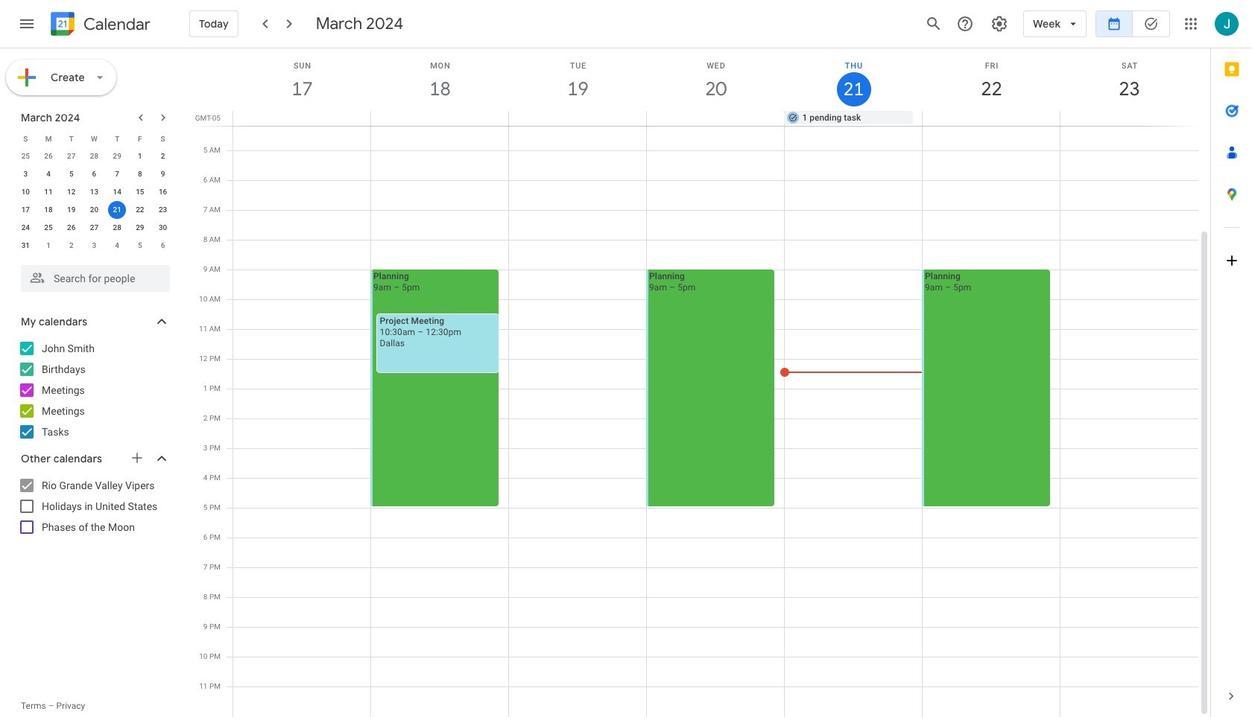 Task type: describe. For each thing, give the bounding box(es) containing it.
6 element
[[85, 165, 103, 183]]

12 element
[[62, 183, 80, 201]]

25 element
[[40, 219, 57, 237]]

4 element
[[40, 165, 57, 183]]

24 element
[[17, 219, 35, 237]]

cell inside march 2024 grid
[[106, 201, 129, 219]]

february 25 element
[[17, 148, 35, 165]]

8 element
[[131, 165, 149, 183]]

16 element
[[154, 183, 172, 201]]

20 element
[[85, 201, 103, 219]]

april 4 element
[[108, 237, 126, 255]]

settings menu image
[[991, 15, 1009, 33]]

april 1 element
[[40, 237, 57, 255]]

february 28 element
[[85, 148, 103, 165]]

february 29 element
[[108, 148, 126, 165]]

main drawer image
[[18, 15, 36, 33]]

14 element
[[108, 183, 126, 201]]

april 6 element
[[154, 237, 172, 255]]

february 27 element
[[62, 148, 80, 165]]

18 element
[[40, 201, 57, 219]]

7 element
[[108, 165, 126, 183]]

2 element
[[154, 148, 172, 165]]



Task type: locate. For each thing, give the bounding box(es) containing it.
30 element
[[154, 219, 172, 237]]

13 element
[[85, 183, 103, 201]]

29 element
[[131, 219, 149, 237]]

28 element
[[108, 219, 126, 237]]

17 element
[[17, 201, 35, 219]]

11 element
[[40, 183, 57, 201]]

march 2024 grid
[[14, 130, 174, 255]]

row group
[[14, 148, 174, 255]]

other calendars list
[[3, 474, 185, 540]]

None search field
[[0, 259, 185, 292]]

Search for people text field
[[30, 265, 161, 292]]

cell
[[233, 1, 371, 718], [370, 1, 509, 718], [509, 1, 647, 718], [646, 1, 785, 718], [785, 1, 923, 718], [922, 1, 1061, 718], [1061, 1, 1198, 718], [233, 111, 371, 126], [371, 111, 509, 126], [509, 111, 647, 126], [647, 111, 784, 126], [922, 111, 1060, 126], [1060, 111, 1198, 126], [106, 201, 129, 219]]

calendar element
[[48, 9, 150, 42]]

grid
[[191, 1, 1210, 718]]

15 element
[[131, 183, 149, 201]]

19 element
[[62, 201, 80, 219]]

tab list
[[1211, 48, 1252, 676]]

26 element
[[62, 219, 80, 237]]

heading inside "calendar" element
[[80, 15, 150, 33]]

3 element
[[17, 165, 35, 183]]

row
[[227, 1, 1198, 718], [227, 111, 1210, 126], [14, 130, 174, 148], [14, 148, 174, 165], [14, 165, 174, 183], [14, 183, 174, 201], [14, 201, 174, 219], [14, 219, 174, 237], [14, 237, 174, 255]]

add other calendars image
[[130, 451, 145, 466]]

february 26 element
[[40, 148, 57, 165]]

april 2 element
[[62, 237, 80, 255]]

27 element
[[85, 219, 103, 237]]

5 element
[[62, 165, 80, 183]]

april 5 element
[[131, 237, 149, 255]]

22 element
[[131, 201, 149, 219]]

my calendars list
[[3, 337, 185, 444]]

23 element
[[154, 201, 172, 219]]

heading
[[80, 15, 150, 33]]

31 element
[[17, 237, 35, 255]]

1 element
[[131, 148, 149, 165]]

april 3 element
[[85, 237, 103, 255]]

21, today element
[[108, 201, 126, 219]]

9 element
[[154, 165, 172, 183]]

10 element
[[17, 183, 35, 201]]



Task type: vqa. For each thing, say whether or not it's contained in the screenshot.
"August 2024" grid
no



